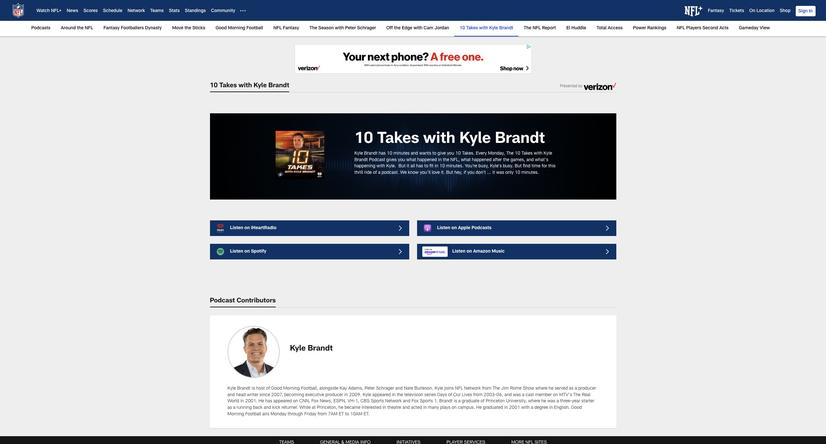 Task type: describe. For each thing, give the bounding box(es) containing it.
cam
[[424, 26, 433, 31]]

year
[[572, 399, 580, 404]]

listen on amazon music
[[452, 249, 505, 254]]

cast
[[526, 393, 534, 397]]

time
[[532, 164, 541, 169]]

contributors
[[237, 298, 276, 305]]

presented by
[[560, 84, 582, 88]]

2 vertical spatial 10 takes with kyle brandt
[[354, 132, 545, 147]]

kyle's
[[490, 164, 502, 169]]

2 fox from the left
[[412, 399, 419, 404]]

on left amazon
[[467, 249, 472, 254]]

acted
[[411, 406, 422, 410]]

0 vertical spatial he
[[259, 399, 264, 404]]

listen on apple podcasts
[[437, 226, 491, 231]]

in
[[809, 9, 813, 14]]

2 vertical spatial you
[[467, 171, 475, 175]]

degree
[[534, 406, 548, 410]]

am-listen on-light image
[[422, 247, 448, 257]]

0 vertical spatial as
[[569, 387, 574, 391]]

podcast.
[[382, 171, 399, 175]]

edge
[[402, 26, 412, 31]]

advertisement element inside page main content main content
[[584, 81, 616, 91]]

on left iheartradio
[[244, 226, 250, 231]]

iheartradio icon image
[[215, 223, 225, 234]]

page main content main content
[[0, 81, 826, 429]]

games,
[[511, 158, 525, 162]]

of down joins
[[448, 393, 452, 397]]

listen for listen on amazon music
[[452, 249, 465, 254]]

standings
[[185, 9, 206, 13]]

2001
[[509, 406, 520, 410]]

right image for podcasts
[[606, 226, 611, 231]]

peter inside the season with peter schrager link
[[345, 26, 356, 31]]

fantasy for fantasy footballers dynasty
[[103, 26, 120, 31]]

report
[[542, 26, 556, 31]]

burleson.
[[414, 387, 433, 391]]

nfl+ image
[[685, 6, 703, 17]]

by
[[578, 84, 582, 88]]

what's
[[535, 158, 548, 162]]

1 horizontal spatial you
[[447, 151, 454, 156]]

sign in button
[[796, 6, 816, 16]]

huddle
[[571, 26, 586, 31]]

was inside kyle brandt has 10 minutes and wants to give you 10 takes. every monday, the 10 takes with kyle brandt podcast gives you what happened in the nfl, what happened after the games, and what's happening with kyle.  but it all has to fit in 10 minutes. you're busy, kyle's busy. but find time for this thrill ride of a podcast. we know you'll love it. but hey, if you don't ... it was only 10 minutes.
[[496, 171, 504, 175]]

1 horizontal spatial he
[[541, 399, 546, 404]]

with inside the "kyle brandt is host of good morning football, alongside kay adams, peter schrager and nate burleson. kyle joins nfl network from the jim rome show where he served as a producer and head writer since 2007, becoming executive producer in 2009. kyle appeared in the television series days of our lives from 2003-06, and was a cast member on mtv's the real world in 2001. he has appeared on cnn, fox news, espn, vh-1, cbs sports network and fox sports 1. brandt is a graduate of princeton university, where he was a three-year starter as a running back and kick returner. while at princeton, he became interested in theatre and acted in many plays on campus. he graduated in 2001 with a degree in english. good morning football airs monday through friday from 7am et to 10am et."
[[521, 406, 530, 410]]

starter
[[581, 399, 594, 404]]

and up airs
[[264, 406, 271, 410]]

writer
[[247, 393, 258, 397]]

and left nate
[[395, 387, 403, 391]]

jordan
[[435, 26, 449, 31]]

0 vertical spatial producer
[[578, 387, 596, 391]]

2 sports from the left
[[420, 399, 433, 404]]

right image
[[399, 249, 404, 254]]

1 vertical spatial he
[[476, 406, 482, 410]]

tickets link
[[729, 9, 744, 13]]

in down give
[[438, 158, 442, 162]]

1 sports from the left
[[371, 399, 384, 404]]

on
[[749, 9, 755, 13]]

in down kay
[[344, 393, 348, 397]]

scores link
[[83, 9, 98, 13]]

standings link
[[185, 9, 206, 13]]

a left degree
[[531, 406, 533, 410]]

tickets
[[729, 9, 744, 13]]

0 vertical spatial he
[[549, 387, 554, 391]]

airs
[[262, 412, 269, 417]]

1 horizontal spatial minutes.
[[521, 171, 539, 175]]

et
[[339, 412, 344, 417]]

players
[[686, 26, 701, 31]]

total access link
[[594, 21, 625, 36]]

0 horizontal spatial podcast
[[210, 298, 235, 305]]

0 vertical spatial appeared
[[372, 393, 391, 397]]

10 takes with kyle brandt link
[[457, 21, 516, 36]]

three-
[[560, 399, 572, 404]]

theatre
[[387, 406, 401, 410]]

and down 'television'
[[403, 399, 410, 404]]

stats
[[169, 9, 180, 13]]

1 vertical spatial network
[[464, 387, 481, 391]]

campus.
[[458, 406, 475, 410]]

schedule
[[103, 9, 122, 13]]

teams
[[150, 9, 164, 13]]

listen for listen on iheartradio
[[230, 226, 243, 231]]

gives
[[386, 158, 397, 162]]

nfl fantasy
[[273, 26, 299, 31]]

on location
[[749, 9, 775, 13]]

7am
[[328, 412, 338, 417]]

on down served
[[553, 393, 558, 397]]

news
[[67, 9, 78, 13]]

host
[[256, 387, 265, 391]]

1 horizontal spatial to
[[424, 164, 428, 169]]

a up year at the right of page
[[575, 387, 577, 391]]

through
[[288, 412, 303, 417]]

mtv's
[[559, 393, 572, 397]]

1 horizontal spatial is
[[454, 399, 457, 404]]

0 horizontal spatial is
[[252, 387, 255, 391]]

good morning football
[[216, 26, 263, 31]]

returner.
[[282, 406, 298, 410]]

in left theatre
[[383, 406, 386, 410]]

off
[[386, 26, 393, 31]]

give
[[438, 151, 446, 156]]

the right move
[[185, 26, 191, 31]]

2 horizontal spatial to
[[432, 151, 436, 156]]

banner containing watch nfl+
[[0, 0, 826, 36]]

1 vertical spatial good
[[271, 387, 282, 391]]

morning inside "banner"
[[228, 26, 245, 31]]

peter inside the "kyle brandt is host of good morning football, alongside kay adams, peter schrager and nate burleson. kyle joins nfl network from the jim rome show where he served as a producer and head writer since 2007, becoming executive producer in 2009. kyle appeared in the television series days of our lives from 2003-06, and was a cast member on mtv's the real world in 2001. he has appeared on cnn, fox news, espn, vh-1, cbs sports network and fox sports 1. brandt is a graduate of princeton university, where he was a three-year starter as a running back and kick returner. while at princeton, he became interested in theatre and acted in many plays on campus. he graduated in 2001 with a degree in english. good morning football airs monday through friday from 7am et to 10am et."
[[365, 387, 375, 391]]

the season with peter schrager link
[[307, 21, 379, 36]]

espn,
[[333, 399, 346, 404]]

scores
[[83, 9, 98, 13]]

member
[[535, 393, 552, 397]]

takes.
[[462, 151, 475, 156]]

princeton,
[[317, 406, 337, 410]]

podcast inside kyle brandt has 10 minutes and wants to give you 10 takes. every monday, the 10 takes with kyle brandt podcast gives you what happened in the nfl, what happened after the games, and what's happening with kyle.  but it all has to fit in 10 minutes. you're busy, kyle's busy. but find time for this thrill ride of a podcast. we know you'll love it. but hey, if you don't ... it was only 10 minutes.
[[369, 158, 385, 162]]

don't
[[476, 171, 486, 175]]

in right fit
[[435, 164, 438, 169]]

apple
[[458, 226, 470, 231]]

schrager inside "banner"
[[357, 26, 376, 31]]

listen on iheartradio
[[230, 226, 276, 231]]

on left apple
[[451, 226, 457, 231]]

on down 'becoming'
[[293, 399, 298, 404]]

acts
[[719, 26, 729, 31]]

alongside
[[319, 387, 338, 391]]

0 horizontal spatial but
[[399, 164, 406, 169]]

el
[[566, 26, 570, 31]]

1 vertical spatial from
[[473, 393, 483, 397]]

every
[[476, 151, 487, 156]]

to inside the "kyle brandt is host of good morning football, alongside kay adams, peter schrager and nate burleson. kyle joins nfl network from the jim rome show where he served as a producer and head writer since 2007, becoming executive producer in 2009. kyle appeared in the television series days of our lives from 2003-06, and was a cast member on mtv's the real world in 2001. he has appeared on cnn, fox news, espn, vh-1, cbs sports network and fox sports 1. brandt is a graduate of princeton university, where he was a three-year starter as a running back and kick returner. while at princeton, he became interested in theatre and acted in many plays on campus. he graduated in 2001 with a degree in english. good morning football airs monday through friday from 7am et to 10am et."
[[345, 412, 349, 417]]

0 horizontal spatial as
[[227, 406, 232, 410]]

shop
[[780, 9, 791, 13]]

it.
[[441, 171, 445, 175]]

2 horizontal spatial has
[[416, 164, 423, 169]]

and down jim
[[504, 393, 512, 397]]

the up busy.
[[503, 158, 509, 162]]

1 vertical spatial morning
[[283, 387, 300, 391]]

a down our at the bottom right
[[458, 399, 461, 404]]

10 takes with kyle brandt inside 10 takes with kyle brandt link
[[460, 26, 513, 31]]

amazon
[[473, 249, 491, 254]]

of down 2003-
[[481, 399, 485, 404]]

rankings
[[647, 26, 666, 31]]

in left many
[[423, 406, 427, 410]]

series
[[424, 393, 436, 397]]

plays
[[440, 406, 450, 410]]

nate
[[404, 387, 413, 391]]

2 horizontal spatial was
[[547, 399, 555, 404]]

teams link
[[150, 9, 164, 13]]

you're
[[465, 164, 477, 169]]

0 vertical spatial where
[[535, 387, 548, 391]]

in down head
[[240, 399, 244, 404]]

on left spotify
[[244, 249, 250, 254]]



Task type: vqa. For each thing, say whether or not it's contained in the screenshot.
Headshot picture of Kyle Brandt
yes



Task type: locate. For each thing, give the bounding box(es) containing it.
1 horizontal spatial he
[[476, 406, 482, 410]]

nfl,
[[450, 158, 460, 162]]

brandt
[[499, 26, 513, 31], [268, 83, 289, 89], [495, 132, 545, 147], [364, 151, 377, 156], [354, 158, 368, 162], [308, 345, 333, 353], [237, 387, 251, 391], [439, 399, 453, 404]]

fantasy
[[708, 9, 724, 13], [103, 26, 120, 31], [283, 26, 299, 31]]

he down since
[[259, 399, 264, 404]]

to left fit
[[424, 164, 428, 169]]

0 horizontal spatial appeared
[[273, 399, 292, 404]]

the inside "link"
[[77, 26, 84, 31]]

what up all
[[406, 158, 416, 162]]

footballers
[[121, 26, 144, 31]]

el huddle
[[566, 26, 586, 31]]

nfl fantasy link
[[271, 21, 302, 36]]

from down the 'princeton,'
[[318, 412, 327, 417]]

good down year at the right of page
[[571, 406, 582, 410]]

listen right apple podcast icon
[[437, 226, 450, 231]]

news,
[[320, 399, 332, 404]]

happened down wants
[[417, 158, 437, 162]]

but down games, at the top right
[[515, 164, 522, 169]]

apple podcast icon image
[[422, 223, 433, 234]]

where down cast
[[528, 399, 540, 404]]

listen for listen on spotify
[[230, 249, 243, 254]]

appeared up interested
[[372, 393, 391, 397]]

football down back
[[245, 412, 261, 417]]

has
[[379, 151, 386, 156], [416, 164, 423, 169], [265, 399, 272, 404]]

the up year at the right of page
[[573, 393, 581, 397]]

of inside kyle brandt has 10 minutes and wants to give you 10 takes. every monday, the 10 takes with kyle brandt podcast gives you what happened in the nfl, what happened after the games, and what's happening with kyle.  but it all has to fit in 10 minutes. you're busy, kyle's busy. but find time for this thrill ride of a podcast. we know you'll love it. but hey, if you don't ... it was only 10 minutes.
[[373, 171, 377, 175]]

network up lives at right bottom
[[464, 387, 481, 391]]

the nfl report
[[524, 26, 556, 31]]

real
[[582, 393, 590, 397]]

advertisement element right by
[[584, 81, 616, 91]]

you up nfl,
[[447, 151, 454, 156]]

the left 'television'
[[397, 393, 403, 397]]

0 vertical spatial minutes.
[[446, 164, 464, 169]]

at
[[312, 406, 316, 410]]

1 vertical spatial podcast
[[210, 298, 235, 305]]

sports down series
[[420, 399, 433, 404]]

2 vertical spatial network
[[385, 399, 402, 404]]

2 horizontal spatial he
[[549, 387, 554, 391]]

1,
[[355, 399, 359, 404]]

dynasty
[[145, 26, 162, 31]]

minutes
[[394, 151, 410, 156]]

podcast contributors
[[210, 298, 276, 305]]

we
[[400, 171, 407, 175]]

0 horizontal spatial network
[[128, 9, 145, 13]]

you
[[447, 151, 454, 156], [398, 158, 405, 162], [467, 171, 475, 175]]

from up 2003-
[[482, 387, 491, 391]]

to right et on the left
[[345, 412, 349, 417]]

0 vertical spatial 10 takes with kyle brandt
[[460, 26, 513, 31]]

schrager inside the "kyle brandt is host of good morning football, alongside kay adams, peter schrager and nate burleson. kyle joins nfl network from the jim rome show where he served as a producer and head writer since 2007, becoming executive producer in 2009. kyle appeared in the television series days of our lives from 2003-06, and was a cast member on mtv's the real world in 2001. he has appeared on cnn, fox news, espn, vh-1, cbs sports network and fox sports 1. brandt is a graduate of princeton university, where he was a three-year starter as a running back and kick returner. while at princeton, he became interested in theatre and acted in many plays on campus. he graduated in 2001 with a degree in english. good morning football airs monday through friday from 7am et to 10am et."
[[376, 387, 394, 391]]

in right degree
[[549, 406, 553, 410]]

around
[[61, 26, 76, 31]]

it left all
[[407, 164, 409, 169]]

season
[[318, 26, 334, 31]]

has right all
[[416, 164, 423, 169]]

el huddle link
[[564, 21, 589, 36]]

1 horizontal spatial fox
[[412, 399, 419, 404]]

total
[[597, 26, 607, 31]]

0 horizontal spatial podcasts
[[31, 26, 50, 31]]

network up theatre
[[385, 399, 402, 404]]

2 horizontal spatial but
[[515, 164, 522, 169]]

nfl inside the "kyle brandt is host of good morning football, alongside kay adams, peter schrager and nate burleson. kyle joins nfl network from the jim rome show where he served as a producer and head writer since 2007, becoming executive producer in 2009. kyle appeared in the television series days of our lives from 2003-06, and was a cast member on mtv's the real world in 2001. he has appeared on cnn, fox news, espn, vh-1, cbs sports network and fox sports 1. brandt is a graduate of princeton university, where he was a three-year starter as a running back and kick returner. while at princeton, he became interested in theatre and acted in many plays on campus. he graduated in 2001 with a degree in english. good morning football airs monday through friday from 7am et to 10am et."
[[455, 387, 463, 391]]

podcasts inside page main content main content
[[472, 226, 491, 231]]

1 horizontal spatial sports
[[420, 399, 433, 404]]

the left report
[[524, 26, 531, 31]]

adams,
[[348, 387, 363, 391]]

rome
[[510, 387, 522, 391]]

1 vertical spatial peter
[[365, 387, 375, 391]]

fantasy footballers dynasty
[[103, 26, 162, 31]]

he down member
[[541, 399, 546, 404]]

0 vertical spatial has
[[379, 151, 386, 156]]

0 horizontal spatial minutes.
[[446, 164, 464, 169]]

as down world
[[227, 406, 232, 410]]

became
[[344, 406, 360, 410]]

1 horizontal spatial but
[[446, 171, 453, 175]]

football left nfl fantasy at the top left of the page
[[246, 26, 263, 31]]

a down world
[[233, 406, 235, 410]]

the inside kyle brandt has 10 minutes and wants to give you 10 takes. every monday, the 10 takes with kyle brandt podcast gives you what happened in the nfl, what happened after the games, and what's happening with kyle.  but it all has to fit in 10 minutes. you're busy, kyle's busy. but find time for this thrill ride of a podcast. we know you'll love it. but hey, if you don't ... it was only 10 minutes.
[[506, 151, 514, 156]]

1 what from the left
[[406, 158, 416, 162]]

0 vertical spatial advertisement element
[[295, 44, 532, 74]]

1 vertical spatial 10 takes with kyle brandt
[[210, 83, 289, 89]]

spotify
[[251, 249, 266, 254]]

move
[[172, 26, 183, 31]]

10 takes logo temp image
[[263, 131, 336, 180]]

watch nfl+ link
[[36, 9, 61, 13]]

listen right iheartradio icon in the bottom of the page
[[230, 226, 243, 231]]

1 vertical spatial appeared
[[273, 399, 292, 404]]

know
[[408, 171, 419, 175]]

1 vertical spatial football
[[245, 412, 261, 417]]

good inside good morning football link
[[216, 26, 227, 31]]

the inside 'link'
[[524, 26, 531, 31]]

he
[[549, 387, 554, 391], [541, 399, 546, 404], [338, 406, 343, 410]]

the right off
[[394, 26, 401, 31]]

0 horizontal spatial it
[[407, 164, 409, 169]]

0 horizontal spatial was
[[496, 171, 504, 175]]

while
[[299, 406, 311, 410]]

producer up the real
[[578, 387, 596, 391]]

1 horizontal spatial podcast
[[369, 158, 385, 162]]

0 vertical spatial network
[[128, 9, 145, 13]]

to left give
[[432, 151, 436, 156]]

1 vertical spatial it
[[492, 171, 495, 175]]

1 horizontal spatial what
[[461, 158, 471, 162]]

good up 2007,
[[271, 387, 282, 391]]

0 horizontal spatial producer
[[325, 393, 343, 397]]

served
[[555, 387, 568, 391]]

a inside kyle brandt has 10 minutes and wants to give you 10 takes. every monday, the 10 takes with kyle brandt podcast gives you what happened in the nfl, what happened after the games, and what's happening with kyle.  but it all has to fit in 10 minutes. you're busy, kyle's busy. but find time for this thrill ride of a podcast. we know you'll love it. but hey, if you don't ... it was only 10 minutes.
[[378, 171, 380, 175]]

schrager left off
[[357, 26, 376, 31]]

peter right season
[[345, 26, 356, 31]]

1 vertical spatial where
[[528, 399, 540, 404]]

1 horizontal spatial producer
[[578, 387, 596, 391]]

1 vertical spatial advertisement element
[[584, 81, 616, 91]]

the right the around in the left top of the page
[[77, 26, 84, 31]]

1 vertical spatial has
[[416, 164, 423, 169]]

producer down alongside on the left bottom of page
[[325, 393, 343, 397]]

as up mtv's
[[569, 387, 574, 391]]

was down kyle's
[[496, 171, 504, 175]]

the nfl report link
[[521, 21, 559, 36]]

back
[[253, 406, 263, 410]]

he up member
[[549, 387, 554, 391]]

0 vertical spatial podcasts
[[31, 26, 50, 31]]

lives
[[462, 393, 472, 397]]

2 vertical spatial was
[[547, 399, 555, 404]]

and
[[411, 151, 418, 156], [526, 158, 534, 162], [395, 387, 403, 391], [227, 393, 235, 397], [504, 393, 512, 397], [403, 399, 410, 404], [264, 406, 271, 410], [402, 406, 410, 410]]

1 horizontal spatial appeared
[[372, 393, 391, 397]]

move the sticks
[[172, 26, 205, 31]]

1 fox from the left
[[311, 399, 319, 404]]

tab list
[[0, 436, 826, 444]]

advertisement element down off the edge with cam jordan
[[295, 44, 532, 74]]

1 horizontal spatial podcasts
[[472, 226, 491, 231]]

2 vertical spatial from
[[318, 412, 327, 417]]

fantasy for fantasy
[[708, 9, 724, 13]]

0 vertical spatial it
[[407, 164, 409, 169]]

was
[[496, 171, 504, 175], [513, 393, 521, 397], [547, 399, 555, 404]]

happened down every
[[472, 158, 492, 162]]

where up member
[[535, 387, 548, 391]]

network up fantasy footballers dynasty
[[128, 9, 145, 13]]

advertisement element
[[295, 44, 532, 74], [584, 81, 616, 91]]

0 horizontal spatial you
[[398, 158, 405, 162]]

university,
[[506, 399, 527, 404]]

podcasts right apple
[[472, 226, 491, 231]]

network link
[[128, 9, 145, 13]]

1 horizontal spatial good
[[271, 387, 282, 391]]

but up we
[[399, 164, 406, 169]]

schrager up theatre
[[376, 387, 394, 391]]

has left minutes
[[379, 151, 386, 156]]

right image
[[399, 226, 404, 231], [606, 226, 611, 231], [606, 249, 611, 254]]

1 horizontal spatial has
[[379, 151, 386, 156]]

in
[[438, 158, 442, 162], [435, 164, 438, 169], [344, 393, 348, 397], [392, 393, 396, 397], [240, 399, 244, 404], [383, 406, 386, 410], [423, 406, 427, 410], [504, 406, 508, 410], [549, 406, 553, 410]]

monday
[[271, 412, 287, 417]]

has down since
[[265, 399, 272, 404]]

this
[[548, 164, 556, 169]]

nfl inside 'link'
[[533, 26, 541, 31]]

football inside the "kyle brandt is host of good morning football, alongside kay adams, peter schrager and nate burleson. kyle joins nfl network from the jim rome show where he served as a producer and head writer since 2007, becoming executive producer in 2009. kyle appeared in the television series days of our lives from 2003-06, and was a cast member on mtv's the real world in 2001. he has appeared on cnn, fox news, espn, vh-1, cbs sports network and fox sports 1. brandt is a graduate of princeton university, where he was a three-year starter as a running back and kick returner. while at princeton, he became interested in theatre and acted in many plays on campus. he graduated in 2001 with a degree in english. good morning football airs monday through friday from 7am et to 10am et."
[[245, 412, 261, 417]]

podcasts link
[[31, 21, 53, 36]]

10
[[460, 26, 465, 31], [210, 83, 218, 89], [354, 132, 373, 147], [387, 151, 392, 156], [455, 151, 461, 156], [515, 151, 520, 156], [439, 164, 445, 169], [515, 171, 520, 175]]

has inside the "kyle brandt is host of good morning football, alongside kay adams, peter schrager and nate burleson. kyle joins nfl network from the jim rome show where he served as a producer and head writer since 2007, becoming executive producer in 2009. kyle appeared in the television series days of our lives from 2003-06, and was a cast member on mtv's the real world in 2001. he has appeared on cnn, fox news, espn, vh-1, cbs sports network and fox sports 1. brandt is a graduate of princeton university, where he was a three-year starter as a running back and kick returner. while at princeton, he became interested in theatre and acted in many plays on campus. he graduated in 2001 with a degree in english. good morning football airs monday through friday from 7am et to 10am et."
[[265, 399, 272, 404]]

nfl+
[[51, 9, 61, 13]]

1 horizontal spatial was
[[513, 393, 521, 397]]

and up 'find'
[[526, 158, 534, 162]]

0 horizontal spatial he
[[259, 399, 264, 404]]

0 horizontal spatial good
[[216, 26, 227, 31]]

the up 06,
[[493, 387, 500, 391]]

the left season
[[310, 26, 317, 31]]

is up writer
[[252, 387, 255, 391]]

from up graduate
[[473, 393, 483, 397]]

0 vertical spatial from
[[482, 387, 491, 391]]

nfl inside "link"
[[85, 26, 93, 31]]

the season with peter schrager
[[310, 26, 376, 31]]

is down our at the bottom right
[[454, 399, 457, 404]]

2 vertical spatial has
[[265, 399, 272, 404]]

0 vertical spatial peter
[[345, 26, 356, 31]]

0 horizontal spatial sports
[[371, 399, 384, 404]]

find
[[523, 164, 530, 169]]

was up university,
[[513, 393, 521, 397]]

0 vertical spatial schrager
[[357, 26, 376, 31]]

2 vertical spatial he
[[338, 406, 343, 410]]

in left 2001
[[504, 406, 508, 410]]

listen
[[230, 226, 243, 231], [437, 226, 450, 231], [230, 249, 243, 254], [452, 249, 465, 254]]

a up english.
[[557, 399, 559, 404]]

...
[[487, 171, 491, 175]]

morning
[[228, 26, 245, 31], [283, 387, 300, 391], [227, 412, 244, 417]]

it right ...
[[492, 171, 495, 175]]

0 horizontal spatial advertisement element
[[295, 44, 532, 74]]

2 horizontal spatial network
[[464, 387, 481, 391]]

gameday
[[739, 26, 759, 31]]

0 vertical spatial morning
[[228, 26, 245, 31]]

a left podcast.
[[378, 171, 380, 175]]

and left wants
[[411, 151, 418, 156]]

of up since
[[266, 387, 270, 391]]

wants
[[419, 151, 431, 156]]

footer
[[0, 436, 826, 444]]

off the edge with cam jordan
[[386, 26, 449, 31]]

1 horizontal spatial happened
[[472, 158, 492, 162]]

dots image
[[240, 8, 246, 13]]

he up et on the left
[[338, 406, 343, 410]]

of
[[373, 171, 377, 175], [266, 387, 270, 391], [448, 393, 452, 397], [481, 399, 485, 404]]

podcasts down watch
[[31, 26, 50, 31]]

takes inside kyle brandt has 10 minutes and wants to give you 10 takes. every monday, the 10 takes with kyle brandt podcast gives you what happened in the nfl, what happened after the games, and what's happening with kyle.  but it all has to fit in 10 minutes. you're busy, kyle's busy. but find time for this thrill ride of a podcast. we know you'll love it. but hey, if you don't ... it was only 10 minutes.
[[521, 151, 533, 156]]

1 happened from the left
[[417, 158, 437, 162]]

in up theatre
[[392, 393, 396, 397]]

jim
[[501, 387, 509, 391]]

move the sticks link
[[170, 21, 208, 36]]

and left acted
[[402, 406, 410, 410]]

power
[[633, 26, 646, 31]]

the up games, at the top right
[[506, 151, 514, 156]]

listen right 'spotify logo'
[[230, 249, 243, 254]]

1 vertical spatial as
[[227, 406, 232, 410]]

the inside the "kyle brandt is host of good morning football, alongside kay adams, peter schrager and nate burleson. kyle joins nfl network from the jim rome show where he served as a producer and head writer since 2007, becoming executive producer in 2009. kyle appeared in the television series days of our lives from 2003-06, and was a cast member on mtv's the real world in 2001. he has appeared on cnn, fox news, espn, vh-1, cbs sports network and fox sports 1. brandt is a graduate of princeton university, where he was a three-year starter as a running back and kick returner. while at princeton, he became interested in theatre and acted in many plays on campus. he graduated in 2001 with a degree in english. good morning football airs monday through friday from 7am et to 10am et."
[[397, 393, 403, 397]]

2 happened from the left
[[472, 158, 492, 162]]

network
[[128, 9, 145, 13], [464, 387, 481, 391], [385, 399, 402, 404]]

peter up cbs on the left
[[365, 387, 375, 391]]

busy,
[[478, 164, 489, 169]]

0 horizontal spatial has
[[265, 399, 272, 404]]

minutes. down 'find'
[[521, 171, 539, 175]]

06,
[[496, 393, 503, 397]]

news link
[[67, 9, 78, 13]]

right image for music
[[606, 249, 611, 254]]

football inside good morning football link
[[246, 26, 263, 31]]

et.
[[364, 412, 370, 417]]

spotify logo image
[[215, 247, 225, 257]]

0 horizontal spatial fox
[[311, 399, 319, 404]]

community link
[[211, 9, 235, 13]]

appeared
[[372, 393, 391, 397], [273, 399, 292, 404]]

access
[[608, 26, 623, 31]]

2 vertical spatial to
[[345, 412, 349, 417]]

2 vertical spatial morning
[[227, 412, 244, 417]]

on location link
[[749, 9, 775, 13]]

0 vertical spatial to
[[432, 151, 436, 156]]

morning down running
[[227, 412, 244, 417]]

nfl shield image
[[10, 3, 26, 18]]

0 vertical spatial football
[[246, 26, 263, 31]]

fox down the executive
[[311, 399, 319, 404]]

1 horizontal spatial advertisement element
[[584, 81, 616, 91]]

kyle brandt
[[290, 345, 333, 353]]

on
[[244, 226, 250, 231], [451, 226, 457, 231], [244, 249, 250, 254], [467, 249, 472, 254], [553, 393, 558, 397], [293, 399, 298, 404], [452, 406, 457, 410]]

0 horizontal spatial happened
[[417, 158, 437, 162]]

kyle brandt has 10 minutes and wants to give you 10 takes. every monday, the 10 takes with kyle brandt podcast gives you what happened in the nfl, what happened after the games, and what's happening with kyle.  but it all has to fit in 10 minutes. you're busy, kyle's busy. but find time for this thrill ride of a podcast. we know you'll love it. but hey, if you don't ... it was only 10 minutes.
[[354, 151, 556, 175]]

1 vertical spatial minutes.
[[521, 171, 539, 175]]

you'll
[[420, 171, 431, 175]]

podcasts
[[31, 26, 50, 31], [472, 226, 491, 231]]

0 horizontal spatial what
[[406, 158, 416, 162]]

after
[[493, 158, 502, 162]]

1 horizontal spatial fantasy
[[283, 26, 299, 31]]

vh-
[[348, 399, 355, 404]]

morning up 'becoming'
[[283, 387, 300, 391]]

good down "community"
[[216, 26, 227, 31]]

total access
[[597, 26, 623, 31]]

nfl players second acts link
[[674, 21, 731, 36]]

0 vertical spatial was
[[496, 171, 504, 175]]

0 vertical spatial podcast
[[369, 158, 385, 162]]

community
[[211, 9, 235, 13]]

headshot picture of kyle brandt image
[[228, 327, 279, 377]]

2003-
[[484, 393, 496, 397]]

running
[[237, 406, 252, 410]]

2 horizontal spatial fantasy
[[708, 9, 724, 13]]

1 vertical spatial you
[[398, 158, 405, 162]]

listen left amazon
[[452, 249, 465, 254]]

was down member
[[547, 399, 555, 404]]

he
[[259, 399, 264, 404], [476, 406, 482, 410]]

0 horizontal spatial he
[[338, 406, 343, 410]]

1 horizontal spatial it
[[492, 171, 495, 175]]

sports up interested
[[371, 399, 384, 404]]

schrager
[[357, 26, 376, 31], [376, 387, 394, 391]]

stats link
[[169, 9, 180, 13]]

but right it.
[[446, 171, 453, 175]]

sign in
[[798, 9, 813, 14]]

of right ride
[[373, 171, 377, 175]]

ride
[[364, 171, 372, 175]]

graduate
[[462, 399, 479, 404]]

0 horizontal spatial to
[[345, 412, 349, 417]]

1 horizontal spatial network
[[385, 399, 402, 404]]

on right the plays
[[452, 406, 457, 410]]

1 vertical spatial was
[[513, 393, 521, 397]]

2 horizontal spatial you
[[467, 171, 475, 175]]

the down give
[[443, 158, 449, 162]]

0 vertical spatial is
[[252, 387, 255, 391]]

and up world
[[227, 393, 235, 397]]

2 horizontal spatial good
[[571, 406, 582, 410]]

listen for listen on apple podcasts
[[437, 226, 450, 231]]

a left cast
[[522, 393, 524, 397]]

0 vertical spatial good
[[216, 26, 227, 31]]

2 what from the left
[[461, 158, 471, 162]]

banner
[[0, 0, 826, 36]]



